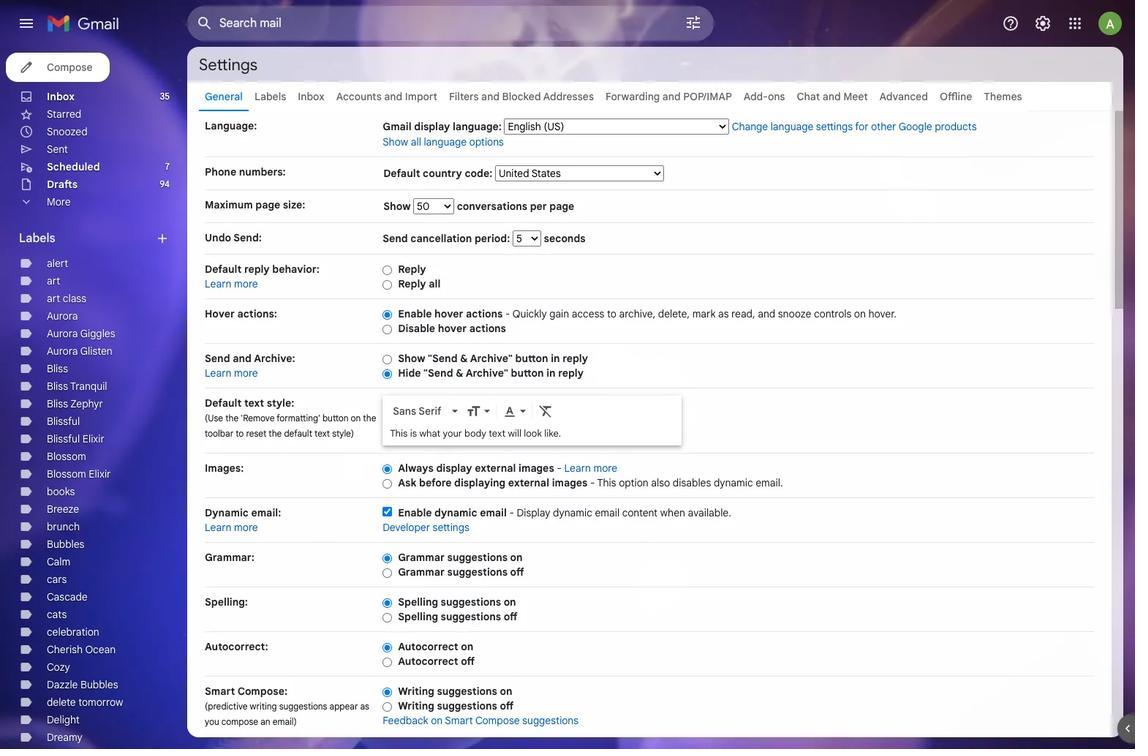 Task type: vqa. For each thing, say whether or not it's contained in the screenshot.
Advanced LINK
yes



Task type: locate. For each thing, give the bounding box(es) containing it.
all down cancellation
[[429, 277, 441, 290]]

reply for reply
[[398, 263, 426, 276]]

sans
[[393, 405, 416, 418]]

0 vertical spatial reply
[[398, 263, 426, 276]]

filters and blocked addresses link
[[449, 90, 594, 103]]

remove formatting ‪(⌘\)‬ image
[[538, 404, 553, 419]]

1 horizontal spatial text
[[315, 428, 330, 439]]

and for import
[[384, 90, 403, 103]]

2 vertical spatial show
[[398, 352, 425, 365]]

send cancellation period:
[[383, 232, 513, 245]]

learn more link for email:
[[205, 521, 258, 534]]

suggestions for spelling suggestions on
[[441, 595, 501, 609]]

dreamy link
[[47, 731, 83, 744]]

reply all
[[398, 277, 441, 290]]

settings
[[199, 54, 258, 74]]

send and archive: learn more
[[205, 352, 295, 380]]

formatting'
[[277, 413, 320, 424]]

1 art from the top
[[47, 274, 60, 287]]

& for show
[[460, 352, 468, 365]]

writing up the feedback at left bottom
[[398, 699, 434, 712]]

spelling right the spelling suggestions on radio
[[398, 595, 438, 609]]

external up displaying in the bottom left of the page
[[475, 462, 516, 475]]

suggestions for writing suggestions on
[[437, 685, 497, 698]]

inbox up starred
[[47, 90, 75, 103]]

in
[[551, 352, 560, 365], [547, 366, 556, 380]]

reply right the reply all radio
[[398, 277, 426, 290]]

reply for show "send & archive" button in reply
[[563, 352, 588, 365]]

show all language options link
[[383, 135, 504, 148]]

0 vertical spatial smart
[[205, 685, 235, 698]]

& up "hide "send & archive" button in reply"
[[460, 352, 468, 365]]

2 bliss from the top
[[47, 380, 68, 393]]

language down gmail display language:
[[424, 135, 467, 148]]

books link
[[47, 485, 75, 498]]

smart down writing suggestions off
[[445, 714, 473, 727]]

1 horizontal spatial all
[[429, 277, 441, 290]]

2 vertical spatial bliss
[[47, 397, 68, 410]]

1 horizontal spatial email
[[595, 506, 620, 519]]

bliss up blissful link
[[47, 397, 68, 410]]

labels right general link
[[254, 90, 286, 103]]

aurora link
[[47, 309, 78, 323]]

2 art from the top
[[47, 292, 60, 305]]

1 vertical spatial actions
[[469, 322, 506, 335]]

show for show all language options
[[383, 135, 408, 148]]

and left "archive:"
[[233, 352, 252, 365]]

page left size:
[[255, 198, 280, 211]]

google
[[899, 120, 932, 133]]

off for spelling suggestions on
[[504, 610, 518, 623]]

an
[[261, 716, 270, 727]]

None search field
[[187, 6, 714, 41]]

1 inbox from the left
[[47, 90, 75, 103]]

feedback
[[383, 714, 428, 727]]

0 horizontal spatial settings
[[433, 521, 469, 534]]

send
[[383, 232, 408, 245], [205, 352, 230, 365]]

off down grammar suggestions on
[[510, 565, 524, 579]]

and right chat on the right top
[[823, 90, 841, 103]]

aurora for aurora glisten
[[47, 345, 78, 358]]

0 horizontal spatial inbox link
[[47, 90, 75, 103]]

default down undo
[[205, 263, 242, 276]]

1 enable from the top
[[398, 307, 432, 320]]

reply up reply all
[[398, 263, 426, 276]]

0 vertical spatial enable
[[398, 307, 432, 320]]

actions up disable hover actions
[[466, 307, 503, 320]]

sans serif
[[393, 405, 441, 418]]

1 grammar from the top
[[398, 551, 445, 564]]

all down gmail
[[411, 135, 421, 148]]

archive" down "show "send & archive" button in reply"
[[466, 366, 508, 380]]

the right (use
[[225, 413, 239, 424]]

1 horizontal spatial page
[[550, 200, 574, 213]]

the right the reset
[[269, 428, 282, 439]]

breeze link
[[47, 503, 79, 516]]

compose down gmail image
[[47, 61, 93, 74]]

1 vertical spatial to
[[236, 428, 244, 439]]

more down dynamic at the left bottom
[[234, 521, 258, 534]]

display up before
[[436, 462, 472, 475]]

show "send & archive" button in reply
[[398, 352, 588, 365]]

1 vertical spatial all
[[429, 277, 441, 290]]

show down gmail
[[383, 135, 408, 148]]

0 vertical spatial archive"
[[470, 352, 513, 365]]

bliss down bliss link
[[47, 380, 68, 393]]

actions up "show "send & archive" button in reply"
[[469, 322, 506, 335]]

2 autocorrect from the top
[[398, 655, 458, 668]]

learn inside the default reply behavior: learn more
[[205, 277, 232, 290]]

show for show
[[383, 200, 413, 213]]

1 vertical spatial language
[[424, 135, 467, 148]]

external
[[475, 462, 516, 475], [508, 476, 549, 489]]

more inside the default reply behavior: learn more
[[234, 277, 258, 290]]

dynamic down ask before displaying external images - this option also disables dynamic email.
[[553, 506, 592, 519]]

this left option on the bottom right of page
[[597, 476, 616, 489]]

1 aurora from the top
[[47, 309, 78, 323]]

3 aurora from the top
[[47, 345, 78, 358]]

blissful link
[[47, 415, 80, 428]]

2 writing from the top
[[398, 699, 434, 712]]

change language settings for other google products
[[732, 120, 977, 133]]

disables
[[673, 476, 711, 489]]

as right the mark
[[718, 307, 729, 320]]

send up 'reply' option
[[383, 232, 408, 245]]

1 vertical spatial labels
[[19, 231, 55, 246]]

learn more link up hover actions:
[[205, 277, 258, 290]]

1 vertical spatial bliss
[[47, 380, 68, 393]]

suggestions inside smart compose: (predictive writing suggestions appear as you compose an email)
[[279, 701, 327, 712]]

writing for writing suggestions off
[[398, 699, 434, 712]]

1 vertical spatial reply
[[563, 352, 588, 365]]

0 vertical spatial aurora
[[47, 309, 78, 323]]

external down always display external images - learn more
[[508, 476, 549, 489]]

writing suggestions on
[[398, 685, 512, 698]]

1 vertical spatial in
[[547, 366, 556, 380]]

more inside send and archive: learn more
[[234, 366, 258, 380]]

2 spelling from the top
[[398, 610, 438, 623]]

- left quickly
[[505, 307, 510, 320]]

0 vertical spatial grammar
[[398, 551, 445, 564]]

aurora up bliss link
[[47, 345, 78, 358]]

bubbles up tomorrow
[[80, 678, 118, 691]]

dazzle bubbles link
[[47, 678, 118, 691]]

aurora down aurora link
[[47, 327, 78, 340]]

cats
[[47, 608, 67, 621]]

2 grammar from the top
[[398, 565, 445, 579]]

- left display
[[509, 506, 514, 519]]

default left 'country'
[[383, 167, 420, 180]]

0 vertical spatial blossom
[[47, 450, 86, 463]]

1 vertical spatial images
[[552, 476, 588, 489]]

text left style)
[[315, 428, 330, 439]]

2 enable from the top
[[398, 506, 432, 519]]

dynamic left email.
[[714, 476, 753, 489]]

archive" up "hide "send & archive" button in reply"
[[470, 352, 513, 365]]

smart compose: (predictive writing suggestions appear as you compose an email)
[[205, 685, 369, 727]]

1 inbox link from the left
[[47, 90, 75, 103]]

art class
[[47, 292, 86, 305]]

bubbles link
[[47, 538, 84, 551]]

and for archive:
[[233, 352, 252, 365]]

button up style)
[[323, 413, 349, 424]]

cascade
[[47, 590, 88, 603]]

this left is
[[390, 427, 408, 440]]

enable inside the enable dynamic email - display dynamic email content when available. developer settings
[[398, 506, 432, 519]]

1 vertical spatial grammar
[[398, 565, 445, 579]]

on up "feedback on smart compose suggestions"
[[500, 685, 512, 698]]

1 vertical spatial hover
[[438, 322, 467, 335]]

art
[[47, 274, 60, 287], [47, 292, 60, 305]]

numbers:
[[239, 165, 286, 178]]

autocorrect down autocorrect on
[[398, 655, 458, 668]]

and left import at the left of the page
[[384, 90, 403, 103]]

blossom link
[[47, 450, 86, 463]]

ask before displaying external images - this option also disables dynamic email.
[[398, 476, 783, 489]]

0 vertical spatial &
[[460, 352, 468, 365]]

this is what your body text will look like.
[[390, 427, 561, 440]]

inbox link up starred
[[47, 90, 75, 103]]

2 horizontal spatial the
[[363, 413, 376, 424]]

hover
[[205, 307, 235, 320]]

enable dynamic email - display dynamic email content when available. developer settings
[[383, 506, 731, 534]]

1 vertical spatial display
[[436, 462, 472, 475]]

1 vertical spatial "send
[[424, 366, 453, 380]]

language down ons
[[771, 120, 814, 133]]

2 blossom from the top
[[47, 467, 86, 481]]

text up 'remove
[[244, 396, 264, 410]]

autocorrect up autocorrect off
[[398, 640, 458, 653]]

and right the read,
[[758, 307, 776, 320]]

show up hide
[[398, 352, 425, 365]]

text
[[244, 396, 264, 410], [489, 427, 506, 440], [315, 428, 330, 439]]

0 vertical spatial autocorrect
[[398, 640, 458, 653]]

3 bliss from the top
[[47, 397, 68, 410]]

import
[[405, 90, 437, 103]]

send for send and archive: learn more
[[205, 352, 230, 365]]

learn inside dynamic email: learn more
[[205, 521, 232, 534]]

bubbles down brunch
[[47, 538, 84, 551]]

disable hover actions
[[398, 322, 506, 335]]

suggestions for grammar suggestions on
[[447, 551, 508, 564]]

this
[[390, 427, 408, 440], [597, 476, 616, 489]]

0 horizontal spatial as
[[360, 701, 369, 712]]

1 vertical spatial autocorrect
[[398, 655, 458, 668]]

hover right disable
[[438, 322, 467, 335]]

gmail image
[[47, 9, 127, 38]]

email down displaying in the bottom left of the page
[[480, 506, 507, 519]]

learn up (use
[[205, 366, 232, 380]]

Ask before displaying external images radio
[[383, 478, 392, 489]]

reset
[[246, 428, 266, 439]]

1 blossom from the top
[[47, 450, 86, 463]]

0 horizontal spatial dynamic
[[435, 506, 477, 519]]

1 vertical spatial blossom
[[47, 467, 86, 481]]

autocorrect:
[[205, 640, 268, 653]]

reply for reply all
[[398, 277, 426, 290]]

actions for disable
[[469, 322, 506, 335]]

starred link
[[47, 108, 81, 121]]

inbox link
[[47, 90, 75, 103], [298, 90, 325, 103]]

general
[[205, 90, 243, 103]]

0 vertical spatial bliss
[[47, 362, 68, 375]]

art down art link
[[47, 292, 60, 305]]

enable up "developer"
[[398, 506, 432, 519]]

displaying
[[454, 476, 506, 489]]

1 vertical spatial elixir
[[89, 467, 111, 481]]

0 vertical spatial settings
[[816, 120, 853, 133]]

reply for hide "send & archive" button in reply
[[558, 366, 584, 380]]

enable
[[398, 307, 432, 320], [398, 506, 432, 519]]

grammar right grammar suggestions off radio on the bottom left of page
[[398, 565, 445, 579]]

settings left for
[[816, 120, 853, 133]]

button up "hide "send & archive" button in reply"
[[515, 352, 548, 365]]

inbox link right "labels" link
[[298, 90, 325, 103]]

on up style)
[[351, 413, 361, 424]]

compose down writing suggestions off
[[475, 714, 520, 727]]

reply down 'send:'
[[244, 263, 270, 276]]

1 vertical spatial writing
[[398, 699, 434, 712]]

1 vertical spatial button
[[511, 366, 544, 380]]

learn more link for and
[[205, 366, 258, 380]]

snoozed link
[[47, 125, 88, 138]]

archive" for hide
[[466, 366, 508, 380]]

1 reply from the top
[[398, 263, 426, 276]]

and inside send and archive: learn more
[[233, 352, 252, 365]]

"send right hide
[[424, 366, 453, 380]]

forwarding
[[606, 90, 660, 103]]

and
[[384, 90, 403, 103], [481, 90, 500, 103], [663, 90, 681, 103], [823, 90, 841, 103], [758, 307, 776, 320], [233, 352, 252, 365]]

2 inbox link from the left
[[298, 90, 325, 103]]

0 vertical spatial show
[[383, 135, 408, 148]]

in up remove formatting ‪(⌘\)‬ icon
[[547, 366, 556, 380]]

the
[[225, 413, 239, 424], [363, 413, 376, 424], [269, 428, 282, 439]]

1 vertical spatial aurora
[[47, 327, 78, 340]]

and left pop/imap
[[663, 90, 681, 103]]

1 vertical spatial blissful
[[47, 432, 80, 445]]

cascade link
[[47, 590, 88, 603]]

images down look
[[519, 462, 554, 475]]

"send down disable hover actions
[[428, 352, 458, 365]]

autocorrect for autocorrect on
[[398, 640, 458, 653]]

2 vertical spatial reply
[[558, 366, 584, 380]]

the left sans
[[363, 413, 376, 424]]

actions
[[466, 307, 503, 320], [469, 322, 506, 335]]

spelling
[[398, 595, 438, 609], [398, 610, 438, 623]]

when
[[660, 506, 685, 519]]

brunch
[[47, 520, 80, 533]]

smart inside smart compose: (predictive writing suggestions appear as you compose an email)
[[205, 685, 235, 698]]

support image
[[1002, 15, 1020, 32]]

0 horizontal spatial this
[[390, 427, 408, 440]]

0 vertical spatial blissful
[[47, 415, 80, 428]]

0 vertical spatial compose
[[47, 61, 93, 74]]

0 vertical spatial elixir
[[82, 432, 105, 445]]

0 horizontal spatial smart
[[205, 685, 235, 698]]

0 vertical spatial "send
[[428, 352, 458, 365]]

on left hover.
[[854, 307, 866, 320]]

gmail display language:
[[383, 120, 502, 133]]

(predictive
[[205, 701, 248, 712]]

images up the enable dynamic email - display dynamic email content when available. developer settings
[[552, 476, 588, 489]]

"send for hide
[[424, 366, 453, 380]]

show for show "send & archive" button in reply
[[398, 352, 425, 365]]

themes link
[[984, 90, 1022, 103]]

mark
[[692, 307, 716, 320]]

0 vertical spatial actions
[[466, 307, 503, 320]]

1 horizontal spatial to
[[607, 307, 617, 320]]

0 vertical spatial art
[[47, 274, 60, 287]]

hover up disable hover actions
[[435, 307, 463, 320]]

1 vertical spatial &
[[456, 366, 463, 380]]

Enable hover actions radio
[[383, 309, 392, 320]]

change language settings for other google products link
[[732, 120, 977, 133]]

2 vertical spatial button
[[323, 413, 349, 424]]

1 vertical spatial settings
[[433, 521, 469, 534]]

1 vertical spatial this
[[597, 476, 616, 489]]

1 writing from the top
[[398, 685, 434, 698]]

- inside the enable dynamic email - display dynamic email content when available. developer settings
[[509, 506, 514, 519]]

send down hover
[[205, 352, 230, 365]]

books
[[47, 485, 75, 498]]

conversations per page
[[454, 200, 574, 213]]

None checkbox
[[383, 507, 392, 516]]

0 vertical spatial reply
[[244, 263, 270, 276]]

more up hover actions:
[[234, 277, 258, 290]]

1 vertical spatial as
[[360, 701, 369, 712]]

to inside default text style: (use the 'remove formatting' button on the toolbar to reset the default text style)
[[236, 428, 244, 439]]

bubbles
[[47, 538, 84, 551], [80, 678, 118, 691]]

aurora for aurora giggles
[[47, 327, 78, 340]]

serif
[[419, 405, 441, 418]]

1 horizontal spatial this
[[597, 476, 616, 489]]

more
[[47, 195, 71, 208]]

0 horizontal spatial email
[[480, 506, 507, 519]]

bliss for bliss link
[[47, 362, 68, 375]]

elixir up blossom link in the bottom of the page
[[82, 432, 105, 445]]

bliss for bliss zephyr
[[47, 397, 68, 410]]

2 reply from the top
[[398, 277, 426, 290]]

0 vertical spatial hover
[[435, 307, 463, 320]]

will
[[508, 427, 522, 440]]

1 bliss from the top
[[47, 362, 68, 375]]

display for always
[[436, 462, 472, 475]]

labels for "labels" link
[[254, 90, 286, 103]]

blossom
[[47, 450, 86, 463], [47, 467, 86, 481]]

2 aurora from the top
[[47, 327, 78, 340]]

1 vertical spatial show
[[383, 200, 413, 213]]

hover for disable
[[438, 322, 467, 335]]

brunch link
[[47, 520, 80, 533]]

0 horizontal spatial to
[[236, 428, 244, 439]]

like.
[[544, 427, 561, 440]]

1 vertical spatial art
[[47, 292, 60, 305]]

0 vertical spatial in
[[551, 352, 560, 365]]

0 vertical spatial display
[[414, 120, 450, 133]]

cars link
[[47, 573, 67, 586]]

1 horizontal spatial send
[[383, 232, 408, 245]]

enable for enable dynamic email
[[398, 506, 432, 519]]

0 vertical spatial default
[[383, 167, 420, 180]]

1 horizontal spatial labels
[[254, 90, 286, 103]]

addresses
[[543, 90, 594, 103]]

0 vertical spatial all
[[411, 135, 421, 148]]

& down "show "send & archive" button in reply"
[[456, 366, 463, 380]]

writing right writing suggestions on radio
[[398, 685, 434, 698]]

default inside default text style: (use the 'remove formatting' button on the toolbar to reset the default text style)
[[205, 396, 242, 410]]

2 email from the left
[[595, 506, 620, 519]]

0 vertical spatial writing
[[398, 685, 434, 698]]

accounts and import link
[[336, 90, 437, 103]]

0 vertical spatial spelling
[[398, 595, 438, 609]]

blissful for blissful link
[[47, 415, 80, 428]]

per
[[530, 200, 547, 213]]

elixir for blossom elixir
[[89, 467, 111, 481]]

learn more link down "archive:"
[[205, 366, 258, 380]]

page right per
[[550, 200, 574, 213]]

suggestions
[[447, 551, 508, 564], [447, 565, 508, 579], [441, 595, 501, 609], [441, 610, 501, 623], [437, 685, 497, 698], [437, 699, 497, 712], [279, 701, 327, 712], [522, 714, 579, 727]]

0 horizontal spatial send
[[205, 352, 230, 365]]

accounts
[[336, 90, 382, 103]]

email left content
[[595, 506, 620, 519]]

on down display
[[510, 551, 523, 564]]

1 spelling from the top
[[398, 595, 438, 609]]

is
[[410, 427, 417, 440]]

bliss zephyr link
[[47, 397, 103, 410]]

spelling right the spelling suggestions off 'radio'
[[398, 610, 438, 623]]

default up (use
[[205, 396, 242, 410]]

show down default country code:
[[383, 200, 413, 213]]

0 horizontal spatial compose
[[47, 61, 93, 74]]

0 vertical spatial button
[[515, 352, 548, 365]]

Disable hover actions radio
[[383, 324, 392, 335]]

1 vertical spatial archive"
[[466, 366, 508, 380]]

2 blissful from the top
[[47, 432, 80, 445]]

learn down dynamic at the left bottom
[[205, 521, 232, 534]]

0 horizontal spatial labels
[[19, 231, 55, 246]]

1 blissful from the top
[[47, 415, 80, 428]]

0 horizontal spatial the
[[225, 413, 239, 424]]

suggestions for grammar suggestions off
[[447, 565, 508, 579]]

hover for enable
[[435, 307, 463, 320]]

and for meet
[[823, 90, 841, 103]]

1 horizontal spatial compose
[[475, 714, 520, 727]]

1 horizontal spatial smart
[[445, 714, 473, 727]]

themes
[[984, 90, 1022, 103]]

2 vertical spatial default
[[205, 396, 242, 410]]

send inside send and archive: learn more
[[205, 352, 230, 365]]

and right 'filters'
[[481, 90, 500, 103]]

grammar suggestions on
[[398, 551, 523, 564]]

off down spelling suggestions on
[[504, 610, 518, 623]]

Search mail text field
[[219, 16, 644, 31]]

and for blocked
[[481, 90, 500, 103]]

to left the reset
[[236, 428, 244, 439]]

1 vertical spatial smart
[[445, 714, 473, 727]]

options
[[469, 135, 504, 148]]

1 vertical spatial send
[[205, 352, 230, 365]]

elixir down blissful elixir link
[[89, 467, 111, 481]]

1 autocorrect from the top
[[398, 640, 458, 653]]

compose button
[[6, 53, 110, 82]]

0 horizontal spatial inbox
[[47, 90, 75, 103]]

default inside the default reply behavior: learn more
[[205, 263, 242, 276]]

labels inside navigation
[[19, 231, 55, 246]]

compose inside button
[[47, 61, 93, 74]]

in for show "send & archive" button in reply
[[551, 352, 560, 365]]

chat and meet link
[[797, 90, 868, 103]]

cats link
[[47, 608, 67, 621]]

settings up grammar suggestions on
[[433, 521, 469, 534]]



Task type: describe. For each thing, give the bounding box(es) containing it.
on down writing suggestions off
[[431, 714, 443, 727]]

filters and blocked addresses
[[449, 90, 594, 103]]

off up writing suggestions on
[[461, 655, 475, 668]]

display
[[517, 506, 550, 519]]

2 inbox from the left
[[298, 90, 325, 103]]

spelling suggestions off
[[398, 610, 518, 623]]

breeze
[[47, 503, 79, 516]]

1 vertical spatial bubbles
[[80, 678, 118, 691]]

"send for show
[[428, 352, 458, 365]]

spelling for spelling suggestions off
[[398, 610, 438, 623]]

labels link
[[254, 90, 286, 103]]

1 email from the left
[[480, 506, 507, 519]]

0 vertical spatial this
[[390, 427, 408, 440]]

snoozed
[[47, 125, 88, 138]]

what
[[419, 427, 440, 440]]

also
[[651, 476, 670, 489]]

0 horizontal spatial language
[[424, 135, 467, 148]]

Always display external images radio
[[383, 464, 392, 475]]

developer
[[383, 521, 430, 534]]

read,
[[732, 307, 755, 320]]

actions for enable
[[466, 307, 503, 320]]

feedback on smart compose suggestions
[[383, 714, 579, 727]]

0 vertical spatial to
[[607, 307, 617, 320]]

dynamic
[[205, 506, 249, 519]]

phone
[[205, 165, 236, 178]]

aurora giggles
[[47, 327, 115, 340]]

all for reply
[[429, 277, 441, 290]]

1 vertical spatial external
[[508, 476, 549, 489]]

advanced
[[880, 90, 928, 103]]

default for default reply behavior: learn more
[[205, 263, 242, 276]]

on down the spelling suggestions off
[[461, 640, 473, 653]]

other
[[871, 120, 896, 133]]

learn more link up ask before displaying external images - this option also disables dynamic email.
[[564, 462, 617, 475]]

cancellation
[[411, 232, 472, 245]]

delight link
[[47, 713, 80, 726]]

on up the spelling suggestions off
[[504, 595, 516, 609]]

add-
[[744, 90, 768, 103]]

1 horizontal spatial language
[[771, 120, 814, 133]]

0 vertical spatial bubbles
[[47, 538, 84, 551]]

1 vertical spatial compose
[[475, 714, 520, 727]]

Grammar suggestions on radio
[[383, 553, 392, 564]]

offline link
[[940, 90, 972, 103]]

blissful for blissful elixir
[[47, 432, 80, 445]]

forwarding and pop/imap
[[606, 90, 732, 103]]

Reply all radio
[[383, 279, 392, 290]]

hide
[[398, 366, 421, 380]]

gain
[[549, 307, 569, 320]]

gmail
[[383, 120, 412, 133]]

calm
[[47, 555, 70, 568]]

send:
[[234, 231, 262, 244]]

archive" for show
[[470, 352, 513, 365]]

as inside smart compose: (predictive writing suggestions appear as you compose an email)
[[360, 701, 369, 712]]

language:
[[453, 120, 502, 133]]

more up ask before displaying external images - this option also disables dynamic email.
[[594, 462, 617, 475]]

accounts and import
[[336, 90, 437, 103]]

0 vertical spatial images
[[519, 462, 554, 475]]

style:
[[267, 396, 294, 410]]

alert
[[47, 257, 68, 270]]

send for send cancellation period:
[[383, 232, 408, 245]]

sent
[[47, 143, 68, 156]]

Hide "Send & Archive" button in reply radio
[[383, 369, 392, 379]]

1 horizontal spatial dynamic
[[553, 506, 592, 519]]

delete tomorrow
[[47, 696, 123, 709]]

delight
[[47, 713, 80, 726]]

Grammar suggestions off radio
[[383, 567, 392, 578]]

2 horizontal spatial text
[[489, 427, 506, 440]]

learn inside send and archive: learn more
[[205, 366, 232, 380]]

default for default text style: (use the 'remove formatting' button on the toolbar to reset the default text style)
[[205, 396, 242, 410]]

Spelling suggestions off radio
[[383, 612, 392, 623]]

for
[[855, 120, 869, 133]]

button inside default text style: (use the 'remove formatting' button on the toolbar to reset the default text style)
[[323, 413, 349, 424]]

suggestions for spelling suggestions off
[[441, 610, 501, 623]]

grammar for grammar suggestions off
[[398, 565, 445, 579]]

button for show "send & archive" button in reply
[[515, 352, 548, 365]]

button for hide "send & archive" button in reply
[[511, 366, 544, 380]]

writing for writing suggestions on
[[398, 685, 434, 698]]

- up ask before displaying external images - this option also disables dynamic email.
[[557, 462, 562, 475]]

enable for enable hover actions
[[398, 307, 432, 320]]

inbox inside labels navigation
[[47, 90, 75, 103]]

grammar for grammar suggestions on
[[398, 551, 445, 564]]

available.
[[688, 506, 731, 519]]

learn more link for reply
[[205, 277, 258, 290]]

celebration link
[[47, 625, 99, 639]]

pop/imap
[[683, 90, 732, 103]]

labels for labels heading
[[19, 231, 55, 246]]

art link
[[47, 274, 60, 287]]

elixir for blissful elixir
[[82, 432, 105, 445]]

spelling for spelling suggestions on
[[398, 595, 438, 609]]

blissful elixir link
[[47, 432, 105, 445]]

all for show
[[411, 135, 421, 148]]

sans serif option
[[390, 404, 449, 419]]

0 vertical spatial external
[[475, 462, 516, 475]]

suggestions for writing suggestions off
[[437, 699, 497, 712]]

main menu image
[[18, 15, 35, 32]]

settings inside the enable dynamic email - display dynamic email content when available. developer settings
[[433, 521, 469, 534]]

always display external images - learn more
[[398, 462, 617, 475]]

on inside default text style: (use the 'remove formatting' button on the toolbar to reset the default text style)
[[351, 413, 361, 424]]

Writing suggestions off radio
[[383, 701, 392, 712]]

2 horizontal spatial dynamic
[[714, 476, 753, 489]]

settings image
[[1034, 15, 1052, 32]]

0 horizontal spatial text
[[244, 396, 264, 410]]

autocorrect for autocorrect off
[[398, 655, 458, 668]]

reply inside the default reply behavior: learn more
[[244, 263, 270, 276]]

archive:
[[254, 352, 295, 365]]

display for gmail
[[414, 120, 450, 133]]

bliss for bliss tranquil
[[47, 380, 68, 393]]

and for pop/imap
[[663, 90, 681, 103]]

always
[[398, 462, 434, 475]]

labels navigation
[[0, 47, 187, 749]]

more inside dynamic email: learn more
[[234, 521, 258, 534]]

ons
[[768, 90, 785, 103]]

advanced search options image
[[679, 8, 708, 37]]

Spelling suggestions on radio
[[383, 597, 392, 608]]

blossom for blossom elixir
[[47, 467, 86, 481]]

behavior:
[[272, 263, 320, 276]]

autocorrect off
[[398, 655, 475, 668]]

learn up ask before displaying external images - this option also disables dynamic email.
[[564, 462, 591, 475]]

1 horizontal spatial the
[[269, 428, 282, 439]]

(use
[[205, 413, 223, 424]]

blossom for blossom link in the bottom of the page
[[47, 450, 86, 463]]

language:
[[205, 119, 257, 132]]

default for default country code:
[[383, 167, 420, 180]]

blossom elixir link
[[47, 467, 111, 481]]

undo send:
[[205, 231, 262, 244]]

calm link
[[47, 555, 70, 568]]

style)
[[332, 428, 354, 439]]

tomorrow
[[78, 696, 123, 709]]

Autocorrect off radio
[[383, 657, 392, 668]]

writing suggestions off
[[398, 699, 514, 712]]

cozy link
[[47, 661, 70, 674]]

feedback on smart compose suggestions link
[[383, 714, 579, 727]]

quickly
[[513, 307, 547, 320]]

content
[[622, 506, 658, 519]]

actions:
[[237, 307, 277, 320]]

sent link
[[47, 143, 68, 156]]

country
[[423, 167, 462, 180]]

aurora glisten link
[[47, 345, 112, 358]]

default reply behavior: learn more
[[205, 263, 320, 290]]

off for writing suggestions on
[[500, 699, 514, 712]]

celebration
[[47, 625, 99, 639]]

maximum page size:
[[205, 198, 305, 211]]

& for hide
[[456, 366, 463, 380]]

bliss link
[[47, 362, 68, 375]]

Reply radio
[[383, 265, 392, 276]]

default country code:
[[383, 167, 495, 180]]

labels heading
[[19, 231, 155, 246]]

1 horizontal spatial settings
[[816, 120, 853, 133]]

grammar suggestions off
[[398, 565, 524, 579]]

access
[[572, 307, 604, 320]]

bliss zephyr
[[47, 397, 103, 410]]

delete,
[[658, 307, 690, 320]]

'remove
[[241, 413, 275, 424]]

art for art link
[[47, 274, 60, 287]]

period:
[[475, 232, 510, 245]]

cherish
[[47, 643, 83, 656]]

aurora for aurora link
[[47, 309, 78, 323]]

Writing suggestions on radio
[[383, 687, 392, 698]]

your
[[443, 427, 462, 440]]

formatting options toolbar
[[387, 397, 677, 424]]

advanced link
[[880, 90, 928, 103]]

0 horizontal spatial page
[[255, 198, 280, 211]]

- left option on the bottom right of page
[[590, 476, 595, 489]]

art for art class
[[47, 292, 60, 305]]

search mail image
[[192, 10, 218, 37]]

in for hide "send & archive" button in reply
[[547, 366, 556, 380]]

dreamy
[[47, 731, 83, 744]]

email:
[[251, 506, 281, 519]]

Show "Send & Archive" button in reply radio
[[383, 354, 392, 365]]

blossom elixir
[[47, 467, 111, 481]]

Autocorrect on radio
[[383, 642, 392, 653]]

1 horizontal spatial as
[[718, 307, 729, 320]]

off for grammar suggestions on
[[510, 565, 524, 579]]

cherish ocean link
[[47, 643, 116, 656]]



